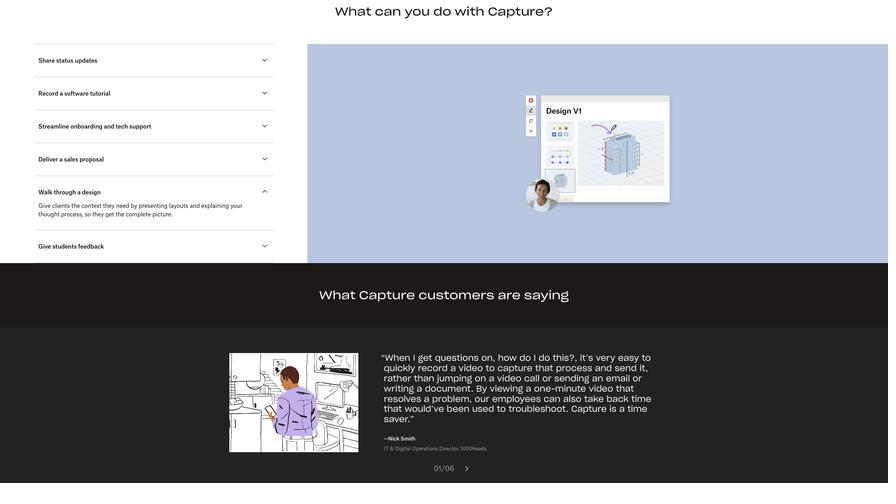 Task type: vqa. For each thing, say whether or not it's contained in the screenshot.
leftmost that
yes



Task type: describe. For each thing, give the bounding box(es) containing it.
our
[[475, 394, 490, 405]]

jumping
[[437, 374, 472, 385]]

proposal
[[80, 156, 104, 163]]

a right on
[[489, 374, 495, 385]]

sales
[[64, 156, 78, 163]]

it
[[384, 446, 389, 452]]

what for what can you do with capture?
[[335, 4, 372, 19]]

back
[[607, 394, 629, 405]]

take
[[585, 394, 604, 405]]

0 horizontal spatial that
[[384, 404, 402, 415]]

1 horizontal spatial to
[[497, 404, 506, 415]]

resolves
[[384, 394, 421, 405]]

through
[[54, 189, 76, 196]]

give for give clients the context they need by presenting layouts and explaining your thought process, so they get the complete picture.
[[38, 203, 51, 210]]

one-
[[534, 384, 556, 395]]

capture?
[[488, 4, 553, 19]]

time right is at the bottom right of the page
[[628, 404, 648, 415]]

operations
[[412, 446, 438, 452]]

"when i get questions on, how do i do this?, it's very easy to quickly record a video to capture that process and send it, rather than jumping on a video call or sending an email or writing a document. by viewing a one-minute video that resolves a problem, our employees can also take back time that would've been used to troubleshoot. capture is a time saver."
[[381, 353, 652, 425]]

1 horizontal spatial video
[[497, 374, 522, 385]]

sending
[[555, 374, 590, 385]]

walk through a design
[[38, 189, 101, 196]]

give clients the context they need by presenting layouts and explaining your thought process, so they get the complete picture.
[[38, 203, 242, 218]]

questions
[[435, 353, 479, 364]]

a down than
[[424, 394, 430, 405]]

—nick
[[384, 436, 400, 442]]

troubleshoot.
[[509, 404, 569, 415]]

and inside give clients the context they need by presenting layouts and explaining your thought process, so they get the complete picture.
[[190, 203, 200, 210]]

2 i from the left
[[534, 353, 536, 364]]

students
[[52, 243, 77, 250]]

email
[[606, 374, 630, 385]]

saver."
[[384, 414, 414, 425]]

presenting
[[139, 203, 168, 210]]

record
[[418, 363, 448, 374]]

smith
[[401, 436, 416, 442]]

0 vertical spatial they
[[103, 203, 115, 210]]

how
[[498, 353, 517, 364]]

capture inside '"when i get questions on, how do i do this?, it's very easy to quickly record a video to capture that process and send it, rather than jumping on a video call or sending an email or writing a document. by viewing a one-minute video that resolves a problem, our employees can also take back time that would've been used to troubleshoot. capture is a time saver."'
[[572, 404, 607, 415]]

a left sales
[[59, 156, 63, 163]]

process,
[[61, 211, 83, 218]]

saying
[[524, 288, 569, 303]]

viewing
[[490, 384, 523, 395]]

thought
[[38, 211, 60, 218]]

deliver a sales proposal
[[38, 156, 104, 163]]

tech
[[116, 123, 128, 130]]

rather
[[384, 374, 412, 385]]

used
[[472, 404, 494, 415]]

it's
[[580, 353, 593, 364]]

deliver
[[38, 156, 58, 163]]

your
[[231, 203, 242, 210]]

1000heads
[[461, 446, 487, 452]]

it & digital operations director, 1000heads
[[384, 446, 487, 452]]

updates
[[75, 57, 97, 64]]

capture
[[498, 363, 533, 374]]

2 horizontal spatial do
[[539, 353, 550, 364]]

0 vertical spatial capture
[[359, 288, 415, 303]]

on,
[[482, 353, 496, 364]]

0 vertical spatial that
[[535, 363, 554, 374]]

0 horizontal spatial the
[[71, 203, 80, 210]]

a screenshot of a building design, with a thumbnail of a presenter in the corner and the dropbox capture toolbar image
[[325, 61, 872, 247]]

2 horizontal spatial video
[[589, 384, 614, 395]]

"when
[[381, 353, 411, 364]]

director,
[[440, 446, 459, 452]]

record
[[38, 90, 58, 97]]

would've
[[405, 404, 444, 415]]

1 i from the left
[[413, 353, 416, 364]]

this?,
[[553, 353, 578, 364]]

it,
[[640, 363, 648, 374]]

need
[[116, 203, 129, 210]]

1 or from the left
[[543, 374, 552, 385]]

minute
[[556, 384, 586, 395]]

complete
[[126, 211, 151, 218]]

process
[[556, 363, 593, 374]]

clients
[[52, 203, 70, 210]]



Task type: locate. For each thing, give the bounding box(es) containing it.
layouts
[[169, 203, 188, 210]]

0 horizontal spatial video
[[459, 363, 483, 374]]

1 horizontal spatial the
[[116, 211, 124, 218]]

i up the call
[[534, 353, 536, 364]]

by
[[477, 384, 487, 395]]

video up is at the bottom right of the page
[[589, 384, 614, 395]]

can inside '"when i get questions on, how do i do this?, it's very easy to quickly record a video to capture that process and send it, rather than jumping on a video call or sending an email or writing a document. by viewing a one-minute video that resolves a problem, our employees can also take back time that would've been used to troubleshoot. capture is a time saver."'
[[544, 394, 561, 405]]

and
[[104, 123, 114, 130], [190, 203, 200, 210], [595, 363, 612, 374]]

&
[[390, 446, 394, 452]]

give inside give clients the context they need by presenting layouts and explaining your thought process, so they get the complete picture.
[[38, 203, 51, 210]]

design
[[82, 189, 101, 196]]

a right "record"
[[451, 363, 456, 374]]

0 horizontal spatial capture
[[359, 288, 415, 303]]

1 horizontal spatial can
[[544, 394, 561, 405]]

that
[[535, 363, 554, 374], [616, 384, 634, 395], [384, 404, 402, 415]]

time
[[632, 394, 652, 405], [628, 404, 648, 415]]

problem,
[[432, 394, 472, 405]]

0 vertical spatial and
[[104, 123, 114, 130]]

do
[[434, 4, 452, 19], [520, 353, 531, 364], [539, 353, 550, 364]]

than
[[414, 374, 435, 385]]

1 vertical spatial can
[[544, 394, 561, 405]]

the up the process,
[[71, 203, 80, 210]]

they left need
[[103, 203, 115, 210]]

1 give from the top
[[38, 203, 51, 210]]

get inside give clients the context they need by presenting layouts and explaining your thought process, so they get the complete picture.
[[106, 211, 114, 218]]

1 vertical spatial capture
[[572, 404, 607, 415]]

to left the how
[[486, 363, 495, 374]]

01/06
[[434, 465, 455, 473]]

can left also
[[544, 394, 561, 405]]

i
[[413, 353, 416, 364], [534, 353, 536, 364]]

the
[[71, 203, 80, 210], [116, 211, 124, 218]]

an
[[592, 374, 604, 385]]

0 horizontal spatial to
[[486, 363, 495, 374]]

to right easy in the right bottom of the page
[[642, 353, 651, 364]]

1 horizontal spatial and
[[190, 203, 200, 210]]

to
[[642, 353, 651, 364], [486, 363, 495, 374], [497, 404, 506, 415]]

picture.
[[152, 211, 173, 218]]

and left the tech
[[104, 123, 114, 130]]

video up the by
[[459, 363, 483, 374]]

what capture customers are saying
[[319, 288, 569, 303]]

a left design on the left of the page
[[77, 189, 81, 196]]

0 vertical spatial get
[[106, 211, 114, 218]]

quickly
[[384, 363, 415, 374]]

and right it's
[[595, 363, 612, 374]]

2 horizontal spatial to
[[642, 353, 651, 364]]

are
[[498, 288, 521, 303]]

0 vertical spatial what
[[335, 4, 372, 19]]

0 vertical spatial the
[[71, 203, 80, 210]]

that up one-
[[535, 363, 554, 374]]

a man in home office looks at his phone image
[[229, 354, 359, 453]]

1 vertical spatial and
[[190, 203, 200, 210]]

1 vertical spatial they
[[92, 211, 104, 218]]

i right "when
[[413, 353, 416, 364]]

2 vertical spatial that
[[384, 404, 402, 415]]

and inside '"when i get questions on, how do i do this?, it's very easy to quickly record a video to capture that process and send it, rather than jumping on a video call or sending an email or writing a document. by viewing a one-minute video that resolves a problem, our employees can also take back time that would've been used to troubleshoot. capture is a time saver."'
[[595, 363, 612, 374]]

record a software tutorial
[[38, 90, 110, 97]]

1 horizontal spatial capture
[[572, 404, 607, 415]]

give
[[38, 203, 51, 210], [38, 243, 51, 250]]

been
[[447, 404, 470, 415]]

status
[[56, 57, 74, 64]]

time right the back in the bottom of the page
[[632, 394, 652, 405]]

0 vertical spatial can
[[375, 4, 401, 19]]

onboarding
[[71, 123, 103, 130]]

0 horizontal spatial or
[[543, 374, 552, 385]]

0 horizontal spatial i
[[413, 353, 416, 364]]

a right writing
[[417, 384, 422, 395]]

send
[[615, 363, 637, 374]]

a left one-
[[526, 384, 532, 395]]

1 horizontal spatial that
[[535, 363, 554, 374]]

get inside '"when i get questions on, how do i do this?, it's very easy to quickly record a video to capture that process and send it, rather than jumping on a video call or sending an email or writing a document. by viewing a one-minute video that resolves a problem, our employees can also take back time that would've been used to troubleshoot. capture is a time saver."'
[[418, 353, 432, 364]]

2 horizontal spatial and
[[595, 363, 612, 374]]

2 give from the top
[[38, 243, 51, 250]]

call
[[524, 374, 540, 385]]

1 vertical spatial the
[[116, 211, 124, 218]]

1 horizontal spatial or
[[633, 374, 642, 385]]

—nick smith
[[384, 436, 416, 442]]

you
[[405, 4, 430, 19]]

2 or from the left
[[633, 374, 642, 385]]

a right is at the bottom right of the page
[[620, 404, 625, 415]]

1 horizontal spatial i
[[534, 353, 536, 364]]

feedback
[[78, 243, 104, 250]]

employees
[[492, 394, 541, 405]]

streamline
[[38, 123, 69, 130]]

so
[[85, 211, 91, 218]]

2 vertical spatial and
[[595, 363, 612, 374]]

or
[[543, 374, 552, 385], [633, 374, 642, 385]]

0 vertical spatial give
[[38, 203, 51, 210]]

also
[[564, 394, 582, 405]]

get right so
[[106, 211, 114, 218]]

very
[[596, 353, 616, 364]]

they
[[103, 203, 115, 210], [92, 211, 104, 218]]

share
[[38, 57, 55, 64]]

with
[[455, 4, 485, 19]]

what can you do with capture?
[[335, 4, 553, 19]]

do right 'you'
[[434, 4, 452, 19]]

is
[[610, 404, 617, 415]]

that down writing
[[384, 404, 402, 415]]

customers
[[419, 288, 495, 303]]

1 horizontal spatial get
[[418, 353, 432, 364]]

share status updates
[[38, 57, 97, 64]]

what for what capture customers are saying
[[319, 288, 356, 303]]

a right record
[[60, 90, 63, 97]]

easy
[[618, 353, 639, 364]]

writing
[[384, 384, 414, 395]]

and right "layouts"
[[190, 203, 200, 210]]

context
[[82, 203, 101, 210]]

1 vertical spatial give
[[38, 243, 51, 250]]

0 horizontal spatial get
[[106, 211, 114, 218]]

that down send
[[616, 384, 634, 395]]

support
[[129, 123, 151, 130]]

1 vertical spatial what
[[319, 288, 356, 303]]

give up thought
[[38, 203, 51, 210]]

do right the how
[[520, 353, 531, 364]]

give left students
[[38, 243, 51, 250]]

1 horizontal spatial do
[[520, 353, 531, 364]]

give for give students feedback
[[38, 243, 51, 250]]

they right so
[[92, 211, 104, 218]]

do left this?, in the bottom right of the page
[[539, 353, 550, 364]]

software
[[64, 90, 89, 97]]

by
[[131, 203, 137, 210]]

2 horizontal spatial that
[[616, 384, 634, 395]]

digital
[[395, 446, 411, 452]]

document.
[[425, 384, 474, 395]]

or right 'email' at the bottom right of page
[[633, 374, 642, 385]]

can left 'you'
[[375, 4, 401, 19]]

0 horizontal spatial do
[[434, 4, 452, 19]]

capture
[[359, 288, 415, 303], [572, 404, 607, 415]]

to right "used"
[[497, 404, 506, 415]]

1 vertical spatial that
[[616, 384, 634, 395]]

on
[[475, 374, 486, 385]]

get up than
[[418, 353, 432, 364]]

give students feedback
[[38, 243, 104, 250]]

can
[[375, 4, 401, 19], [544, 394, 561, 405]]

0 horizontal spatial and
[[104, 123, 114, 130]]

0 horizontal spatial can
[[375, 4, 401, 19]]

video
[[459, 363, 483, 374], [497, 374, 522, 385], [589, 384, 614, 395]]

walk
[[38, 189, 52, 196]]

the down need
[[116, 211, 124, 218]]

or right the call
[[543, 374, 552, 385]]

streamline onboarding and tech support
[[38, 123, 151, 130]]

tutorial
[[90, 90, 110, 97]]

explaining
[[201, 203, 229, 210]]

1 vertical spatial get
[[418, 353, 432, 364]]

video down the how
[[497, 374, 522, 385]]

get
[[106, 211, 114, 218], [418, 353, 432, 364]]



